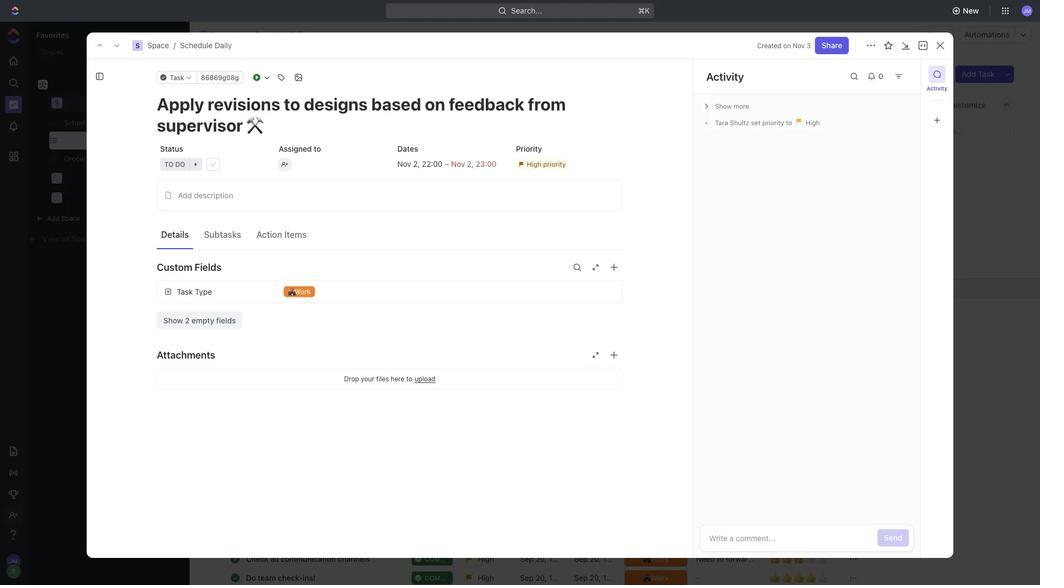 Task type: vqa. For each thing, say whether or not it's contained in the screenshot.
,
yes



Task type: describe. For each thing, give the bounding box(es) containing it.
priority
[[516, 144, 542, 153]]

to right here
[[406, 375, 412, 383]]

afterwork exercise 💪
[[246, 359, 323, 368]]

1 – button from the top
[[690, 530, 763, 550]]

task up customize
[[978, 70, 995, 79]]

new button
[[948, 2, 986, 20]]

3
[[807, 42, 811, 49]]

0 vertical spatial share
[[927, 30, 948, 39]]

hide
[[912, 101, 929, 109]]

⚒️ down add description button
[[372, 226, 380, 235]]

to left office
[[270, 208, 277, 216]]

create marketing designs ⚒️ link
[[243, 242, 403, 258]]

1 horizontal spatial add task
[[962, 70, 995, 79]]

view all spaces link
[[43, 234, 97, 243]]

show more
[[715, 102, 749, 110]]

send
[[884, 533, 903, 542]]

user group image
[[53, 175, 61, 182]]

fields
[[216, 316, 236, 325]]

team space
[[67, 174, 108, 182]]

1 tasks from the left
[[400, 101, 420, 109]]

1 vertical spatial s
[[135, 42, 140, 49]]

upload
[[415, 375, 435, 383]]

details button
[[157, 225, 193, 244]]

set priority to
[[749, 119, 794, 127]]

Search tasks... text field
[[905, 123, 1014, 140]]

priority for set
[[763, 119, 784, 127]]

task inside 'dropdown button'
[[170, 74, 184, 81]]

egg
[[696, 526, 710, 535]]

communication for check all communication channels ⚒️
[[281, 226, 336, 235]]

1 , from the left
[[418, 160, 420, 169]]

to inside dropdown button
[[164, 161, 173, 168]]

getting started guide
[[302, 101, 380, 109]]

🚘
[[301, 208, 309, 216]]

items
[[284, 229, 307, 240]]

0 vertical spatial designs
[[310, 245, 338, 254]]

action items button
[[252, 225, 311, 244]]

1 horizontal spatial share button
[[921, 26, 954, 43]]

afterwork exercise 💪 link
[[243, 356, 403, 372]]

0 horizontal spatial for
[[271, 302, 281, 311]]

fields
[[195, 261, 222, 273]]

0 horizontal spatial add task
[[291, 154, 320, 161]]

high priority
[[527, 161, 566, 168]]

files
[[376, 375, 389, 383]]

custom fields
[[157, 261, 222, 273]]

2 for fields
[[185, 316, 190, 325]]

check for check all communication channels ⚒️
[[246, 226, 269, 235]]

attachments
[[157, 349, 215, 361]]

tara shultz
[[715, 119, 749, 127]]

assigned
[[279, 144, 312, 153]]

shultz
[[730, 119, 749, 127]]

Edit task name text field
[[157, 94, 623, 135]]

⚒️ down check all communication channels ⚒️ link
[[340, 245, 347, 254]]

1 vertical spatial space link
[[67, 94, 171, 112]]

💼work
[[288, 288, 311, 295]]

high priority button
[[513, 155, 623, 174]]

0 vertical spatial space link
[[147, 41, 169, 50]]

1 👍 👍 👍 from the top
[[770, 514, 805, 527]]

2 , from the left
[[472, 160, 474, 169]]

show for show more
[[715, 102, 732, 110]]

2 for 22:00
[[413, 160, 418, 169]]

s inside s space /
[[201, 31, 205, 38]]

drop
[[344, 375, 359, 383]]

add up view
[[47, 215, 59, 222]]

started
[[330, 101, 357, 109]]

check all communication channels link
[[243, 551, 403, 567]]

add space
[[47, 215, 80, 222]]

exercise
[[283, 359, 313, 368]]

subtasks button
[[200, 225, 246, 244]]

grocery
[[64, 154, 90, 163]]

2 14 from the top
[[178, 137, 185, 144]]

search...
[[511, 6, 542, 15]]

nov 2 , 22:00 – nov 2 , 23:00
[[397, 160, 497, 169]]

apply revisions to designs based on feedback from supervisor ⚒️
[[246, 283, 478, 292]]

hide button
[[899, 98, 932, 113]]

on inside apply revisions to designs based on feedback from supervisor ⚒️ link
[[366, 283, 375, 292]]

space up task 'dropdown button'
[[147, 41, 169, 50]]

2 horizontal spatial nov
[[793, 42, 805, 49]]

created on nov 3
[[757, 42, 811, 49]]

overdue
[[216, 153, 246, 161]]

check all communication channels ⚒️ link
[[243, 223, 403, 239]]

task sidebar content section
[[691, 59, 921, 558]]

automations button
[[959, 27, 1015, 43]]

– for 2nd – 'button' from the top of the page
[[696, 573, 701, 582]]

apply
[[246, 283, 267, 292]]

favorites button
[[36, 31, 69, 40]]

action
[[256, 229, 282, 240]]

space, , element for the bottom space link
[[51, 98, 62, 108]]

22:00
[[422, 160, 443, 169]]

0 vertical spatial –
[[445, 160, 449, 169]]

completed tasks link
[[453, 98, 517, 113]]

everything link
[[32, 76, 185, 93]]

show for show 2 empty fields
[[163, 316, 183, 325]]

2 horizontal spatial 2
[[467, 160, 472, 169]]

check for daily team output ⚒️
[[246, 302, 355, 311]]

86869g08g
[[201, 74, 239, 81]]

guide
[[359, 101, 380, 109]]

dates
[[397, 144, 418, 153]]

office
[[279, 208, 299, 216]]

custom
[[157, 261, 192, 273]]

check for check for daily team output ⚒️
[[246, 302, 269, 311]]

add description button
[[161, 187, 619, 204]]

feedback
[[377, 283, 410, 292]]

1 vertical spatial /
[[174, 41, 176, 50]]

drop your files here to upload
[[344, 375, 435, 383]]

check all communication channels
[[246, 554, 370, 563]]

0 button
[[863, 68, 890, 85]]

supervisor
[[431, 283, 469, 292]]

– for 2nd – 'button' from the bottom of the page
[[696, 535, 701, 544]]

1 vertical spatial designs
[[312, 283, 340, 292]]

observatory
[[67, 194, 109, 202]]

space for team space
[[87, 174, 108, 182]]

tasks list link
[[398, 98, 435, 113]]

to right assigned
[[314, 144, 321, 153]]

to do
[[164, 161, 185, 168]]

board link
[[535, 98, 558, 113]]

all for view all spaces
[[62, 234, 70, 243]]

observatory link
[[67, 189, 171, 206]]

to inside task sidebar content section
[[786, 119, 792, 127]]

more
[[734, 102, 749, 110]]

daily calendar link
[[228, 98, 282, 113]]



Task type: locate. For each thing, give the bounding box(es) containing it.
1 horizontal spatial share
[[927, 30, 948, 39]]

add task down assigned to
[[291, 154, 320, 161]]

priority right set at the top right of the page
[[763, 119, 784, 127]]

to do button
[[157, 155, 267, 174]]

1 horizontal spatial space, , element
[[132, 40, 143, 51]]

add down assigned
[[291, 154, 304, 161]]

– button down breakfast
[[690, 568, 763, 585]]

check all communication channels ⚒️
[[246, 226, 380, 235]]

0
[[879, 72, 883, 81]]

1 channels from the top
[[338, 226, 370, 235]]

add task up customize
[[962, 70, 995, 79]]

feeling good! custom field. :4 .of. 5 element
[[770, 533, 782, 546], [770, 571, 782, 584], [782, 571, 794, 584], [794, 571, 806, 584], [806, 571, 818, 584]]

0 horizontal spatial /
[[174, 41, 176, 50]]

feeling good! custom field. :3 .of. 5 element
[[770, 514, 782, 527], [782, 514, 794, 527], [794, 514, 806, 527], [770, 552, 782, 565], [782, 552, 794, 565], [794, 552, 806, 565]]

share right 3
[[822, 41, 843, 50]]

2 horizontal spatial s
[[201, 31, 205, 38]]

0 vertical spatial 👍 👍 👍
[[770, 514, 805, 527]]

1 14 from the top
[[178, 119, 185, 126]]

1 vertical spatial space, , element
[[132, 40, 143, 51]]

1 horizontal spatial nov
[[451, 160, 465, 169]]

s up space / schedule daily at the top of the page
[[201, 31, 205, 38]]

0 horizontal spatial 2
[[185, 316, 190, 325]]

jm
[[1023, 7, 1031, 14]]

23:00
[[476, 160, 497, 169]]

1 horizontal spatial for
[[712, 526, 721, 535]]

14 up 'do'
[[178, 137, 185, 144]]

based
[[342, 283, 364, 292]]

👍 👍 👍
[[770, 514, 805, 527], [770, 552, 805, 565]]

tasks right completed
[[497, 101, 517, 109]]

to up check for daily team output ⚒️
[[303, 283, 310, 292]]

all up the do team check-ins!
[[271, 554, 279, 563]]

1 vertical spatial show
[[163, 316, 183, 325]]

channels down travel to office 🚘 link
[[338, 226, 370, 235]]

2 – button from the top
[[690, 568, 763, 585]]

show
[[715, 102, 732, 110], [163, 316, 183, 325]]

activity up show more at the top right of the page
[[707, 70, 744, 83]]

task left type
[[177, 287, 193, 296]]

add
[[962, 70, 976, 79], [291, 154, 304, 161], [178, 191, 192, 200], [47, 215, 59, 222]]

2 communication from the top
[[281, 554, 336, 563]]

0 horizontal spatial ,
[[418, 160, 420, 169]]

priority inside task sidebar content section
[[763, 119, 784, 127]]

2 left the empty
[[185, 316, 190, 325]]

💪
[[315, 359, 323, 368]]

designs up check for daily team output ⚒️ link
[[312, 283, 340, 292]]

space, , element for the top space link
[[132, 40, 143, 51]]

2 👍 👍 👍 from the top
[[770, 552, 805, 565]]

designs down check all communication channels ⚒️ link
[[310, 245, 338, 254]]

space down everything
[[67, 99, 88, 107]]

1 horizontal spatial /
[[236, 30, 239, 39]]

1 vertical spatial –
[[696, 535, 701, 544]]

communication for check all communication channels
[[281, 554, 336, 563]]

check down apply
[[246, 302, 269, 311]]

0 vertical spatial activity
[[707, 70, 744, 83]]

activity inside task sidebar navigation tab list
[[927, 85, 948, 91]]

2 channels from the top
[[338, 554, 370, 563]]

space up view all spaces
[[61, 215, 80, 222]]

priority inside dropdown button
[[543, 161, 566, 168]]

0 vertical spatial 14
[[178, 119, 185, 126]]

high
[[527, 161, 542, 168]]

show inside dropdown button
[[715, 102, 732, 110]]

on right based
[[366, 283, 375, 292]]

2 tasks from the left
[[497, 101, 517, 109]]

for inside porkchop and egg for breakfast
[[712, 526, 721, 535]]

1 vertical spatial on
[[366, 283, 375, 292]]

add task button up customize
[[955, 66, 1001, 83]]

view
[[43, 234, 60, 243]]

space, , element down everything
[[51, 98, 62, 108]]

2 left 23:00
[[467, 160, 472, 169]]

schedule
[[254, 30, 288, 39], [180, 41, 213, 50], [216, 65, 280, 83], [64, 119, 94, 127], [64, 137, 94, 145]]

to left 'do'
[[164, 161, 173, 168]]

2
[[413, 160, 418, 169], [467, 160, 472, 169], [185, 316, 190, 325]]

team right "do"
[[258, 573, 276, 582]]

add task button down getting
[[278, 151, 324, 164]]

customize
[[948, 101, 986, 109]]

1 vertical spatial add task button
[[278, 151, 324, 164]]

all inside check all communication channels link
[[271, 554, 279, 563]]

⌘k
[[638, 6, 650, 15]]

space up space / schedule daily at the top of the page
[[210, 30, 232, 39]]

0 vertical spatial add task button
[[955, 66, 1001, 83]]

activity inside task sidebar content section
[[707, 70, 744, 83]]

0 horizontal spatial s
[[55, 99, 59, 107]]

1 vertical spatial priority
[[543, 161, 566, 168]]

all inside check all communication channels ⚒️ link
[[271, 226, 279, 235]]

2 horizontal spatial space, , element
[[199, 30, 208, 39]]

tasks left list in the left top of the page
[[400, 101, 420, 109]]

, left 22:00
[[418, 160, 420, 169]]

check up "do"
[[246, 554, 269, 563]]

completed
[[455, 101, 495, 109]]

add task
[[962, 70, 995, 79], [291, 154, 320, 161]]

1 horizontal spatial priority
[[763, 119, 784, 127]]

globe image
[[54, 195, 60, 201]]

0 vertical spatial add task
[[962, 70, 995, 79]]

designs
[[310, 245, 338, 254], [312, 283, 340, 292]]

here
[[391, 375, 404, 383]]

daily calendar
[[230, 101, 282, 109]]

grocery link
[[46, 150, 174, 167]]

, left 23:00
[[472, 160, 474, 169]]

space right the team
[[87, 174, 108, 182]]

getting started guide link
[[300, 98, 380, 113]]

0 vertical spatial priority
[[763, 119, 784, 127]]

check
[[246, 226, 269, 235], [246, 302, 269, 311], [246, 554, 269, 563]]

for down porkchop
[[712, 526, 721, 535]]

space for add space
[[61, 215, 80, 222]]

for left daily
[[271, 302, 281, 311]]

2 vertical spatial check
[[246, 554, 269, 563]]

revisions
[[269, 283, 301, 292]]

schedule daily
[[254, 30, 307, 39], [216, 65, 321, 83], [64, 119, 113, 127], [64, 137, 113, 145]]

list
[[422, 101, 435, 109]]

0 vertical spatial communication
[[281, 226, 336, 235]]

1 check from the top
[[246, 226, 269, 235]]

daily
[[290, 30, 307, 39], [215, 41, 232, 50], [284, 65, 318, 83], [230, 101, 247, 109], [96, 119, 113, 127], [96, 137, 113, 145]]

task down assigned to
[[306, 154, 320, 161]]

team down 💼work on the left of the page
[[302, 302, 320, 311]]

1 vertical spatial add task
[[291, 154, 320, 161]]

show inside custom fields element
[[163, 316, 183, 325]]

👍
[[770, 514, 781, 527], [782, 514, 793, 527], [794, 514, 805, 527], [770, 533, 781, 546], [770, 552, 781, 565], [782, 552, 793, 565], [794, 552, 805, 565], [770, 571, 781, 584], [782, 571, 793, 584], [794, 571, 805, 584], [806, 571, 817, 584]]

space inside space link
[[67, 99, 88, 107]]

activity up hide
[[927, 85, 948, 91]]

👍 👍 👍 right breakfast
[[770, 514, 805, 527]]

0 horizontal spatial priority
[[543, 161, 566, 168]]

0 vertical spatial /
[[236, 30, 239, 39]]

automations
[[965, 30, 1010, 39]]

0 horizontal spatial tasks
[[400, 101, 420, 109]]

task down space / schedule daily at the top of the page
[[170, 74, 184, 81]]

1 horizontal spatial s
[[135, 42, 140, 49]]

0 horizontal spatial add task button
[[278, 151, 324, 164]]

1 horizontal spatial team
[[302, 302, 320, 311]]

created
[[757, 42, 782, 49]]

👍 👍 👍 👍
[[770, 571, 817, 584]]

share left automations at the top of page
[[927, 30, 948, 39]]

communication up the ins!
[[281, 554, 336, 563]]

1 horizontal spatial add task button
[[955, 66, 1001, 83]]

board
[[537, 101, 558, 109]]

to
[[786, 119, 792, 127], [314, 144, 321, 153], [164, 161, 173, 168], [270, 208, 277, 216], [303, 283, 310, 292], [406, 375, 412, 383]]

s
[[201, 31, 205, 38], [135, 42, 140, 49], [55, 99, 59, 107]]

show up 'tara'
[[715, 102, 732, 110]]

customize button
[[934, 98, 989, 113]]

porkchop and egg for breakfast
[[696, 516, 756, 535]]

0 horizontal spatial share button
[[815, 37, 849, 54]]

1 horizontal spatial ,
[[472, 160, 474, 169]]

– button down and
[[690, 530, 763, 550]]

0 vertical spatial show
[[715, 102, 732, 110]]

all for check all communication channels ⚒️
[[271, 226, 279, 235]]

2 vertical spatial space, , element
[[51, 98, 62, 108]]

share button right 3
[[815, 37, 849, 54]]

14 up status at the left
[[178, 119, 185, 126]]

–
[[445, 160, 449, 169], [696, 535, 701, 544], [696, 573, 701, 582]]

description
[[194, 191, 233, 200]]

and
[[731, 516, 744, 525]]

porkchop
[[696, 516, 729, 525]]

all right view
[[62, 234, 70, 243]]

2 vertical spatial –
[[696, 573, 701, 582]]

upload button
[[415, 375, 435, 383]]

0 vertical spatial for
[[271, 302, 281, 311]]

do
[[175, 161, 185, 168]]

0 vertical spatial on
[[783, 42, 791, 49]]

favorites
[[36, 31, 69, 40]]

do team check-ins! link
[[243, 570, 403, 585]]

tasks
[[400, 101, 420, 109], [497, 101, 517, 109]]

channels up do team check-ins! link
[[338, 554, 370, 563]]

2 check from the top
[[246, 302, 269, 311]]

share
[[927, 30, 948, 39], [822, 41, 843, 50]]

1 vertical spatial – button
[[690, 568, 763, 585]]

0 vertical spatial – button
[[690, 530, 763, 550]]

0 vertical spatial channels
[[338, 226, 370, 235]]

space link down everything link on the top of the page
[[67, 94, 171, 112]]

1 communication from the top
[[281, 226, 336, 235]]

assigned to
[[279, 144, 321, 153]]

task type
[[177, 287, 212, 296]]

1 horizontal spatial activity
[[927, 85, 948, 91]]

for
[[271, 302, 281, 311], [712, 526, 721, 535]]

show 2 empty fields
[[163, 316, 236, 325]]

0 vertical spatial s
[[201, 31, 205, 38]]

2 left 22:00
[[413, 160, 418, 169]]

custom fields element
[[157, 280, 623, 329]]

1 horizontal spatial on
[[783, 42, 791, 49]]

/ up 86869g08g
[[236, 30, 239, 39]]

on right created
[[783, 42, 791, 49]]

calendar
[[249, 101, 282, 109]]

86869g08g button
[[197, 71, 243, 84]]

all down travel to office 🚘
[[271, 226, 279, 235]]

0 vertical spatial team
[[302, 302, 320, 311]]

nov left 3
[[793, 42, 805, 49]]

channels for check all communication channels
[[338, 554, 370, 563]]

check down the travel
[[246, 226, 269, 235]]

0 horizontal spatial activity
[[707, 70, 744, 83]]

check for check all communication channels
[[246, 554, 269, 563]]

channels for check all communication channels ⚒️
[[338, 226, 370, 235]]

to left 'high' in the top of the page
[[786, 119, 792, 127]]

1 vertical spatial activity
[[927, 85, 948, 91]]

1 vertical spatial 14
[[178, 137, 185, 144]]

getting
[[302, 101, 328, 109]]

space inside team space link
[[87, 174, 108, 182]]

0 horizontal spatial team
[[258, 573, 276, 582]]

0 horizontal spatial share
[[822, 41, 843, 50]]

custom fields button
[[157, 254, 623, 280]]

details
[[161, 229, 189, 240]]

nov down dates
[[397, 160, 411, 169]]

space
[[210, 30, 232, 39], [147, 41, 169, 50], [67, 99, 88, 107], [87, 174, 108, 182], [61, 215, 80, 222]]

task button
[[157, 71, 197, 84]]

/
[[236, 30, 239, 39], [174, 41, 176, 50]]

apply revisions to designs based on feedback from supervisor ⚒️ link
[[243, 280, 478, 296]]

1 horizontal spatial show
[[715, 102, 732, 110]]

0 vertical spatial space, , element
[[199, 30, 208, 39]]

jm button
[[1019, 2, 1036, 20]]

s space /
[[201, 30, 239, 39]]

1 vertical spatial check
[[246, 302, 269, 311]]

3 check from the top
[[246, 554, 269, 563]]

attachments button
[[157, 342, 623, 368]]

priority
[[763, 119, 784, 127], [543, 161, 566, 168]]

space for s space /
[[210, 30, 232, 39]]

⚒️ right output
[[347, 302, 355, 311]]

all for check all communication channels
[[271, 554, 279, 563]]

on
[[783, 42, 791, 49], [366, 283, 375, 292]]

team
[[67, 174, 85, 182]]

1 vertical spatial 👍 👍 👍
[[770, 552, 805, 565]]

0 horizontal spatial space, , element
[[51, 98, 62, 108]]

communication down the "🚘"
[[281, 226, 336, 235]]

1 horizontal spatial 2
[[413, 160, 418, 169]]

subtasks
[[204, 229, 241, 240]]

priority for high
[[543, 161, 566, 168]]

space, , element up everything link on the top of the page
[[132, 40, 143, 51]]

0 vertical spatial check
[[246, 226, 269, 235]]

space, , element up space / schedule daily at the top of the page
[[199, 30, 208, 39]]

1 vertical spatial team
[[258, 573, 276, 582]]

1 vertical spatial communication
[[281, 554, 336, 563]]

/ up task 'dropdown button'
[[174, 41, 176, 50]]

share button down new 'button' on the right of the page
[[921, 26, 954, 43]]

👍 👍 👍 up 👍 👍 👍 👍
[[770, 552, 805, 565]]

nov right 22:00
[[451, 160, 465, 169]]

spaces link
[[28, 51, 63, 60]]

create marketing designs ⚒️
[[246, 245, 347, 254]]

add up customize
[[962, 70, 976, 79]]

1 vertical spatial channels
[[338, 554, 370, 563]]

2 inside custom fields element
[[185, 316, 190, 325]]

1 horizontal spatial tasks
[[497, 101, 517, 109]]

afterwork
[[246, 359, 281, 368]]

s up everything link on the top of the page
[[135, 42, 140, 49]]

do team check-ins!
[[246, 573, 315, 582]]

2 vertical spatial s
[[55, 99, 59, 107]]

0 horizontal spatial show
[[163, 316, 183, 325]]

marketing
[[272, 245, 308, 254]]

⚒️ right supervisor
[[471, 283, 478, 292]]

1 vertical spatial share
[[822, 41, 843, 50]]

s down everything
[[55, 99, 59, 107]]

travel to office 🚘 link
[[243, 204, 403, 220]]

add left description
[[178, 191, 192, 200]]

task sidebar navigation tab list
[[925, 66, 949, 129]]

0 horizontal spatial nov
[[397, 160, 411, 169]]

check for daily team output ⚒️ link
[[243, 299, 403, 315]]

tasks list
[[400, 101, 435, 109]]

0 horizontal spatial on
[[366, 283, 375, 292]]

empty
[[192, 316, 214, 325]]

space link up task 'dropdown button'
[[147, 41, 169, 50]]

task inside custom fields element
[[177, 287, 193, 296]]

space, , element
[[199, 30, 208, 39], [132, 40, 143, 51], [51, 98, 62, 108]]

show left the empty
[[163, 316, 183, 325]]

everything
[[54, 80, 91, 89]]

1 vertical spatial for
[[712, 526, 721, 535]]

priority right high
[[543, 161, 566, 168]]



